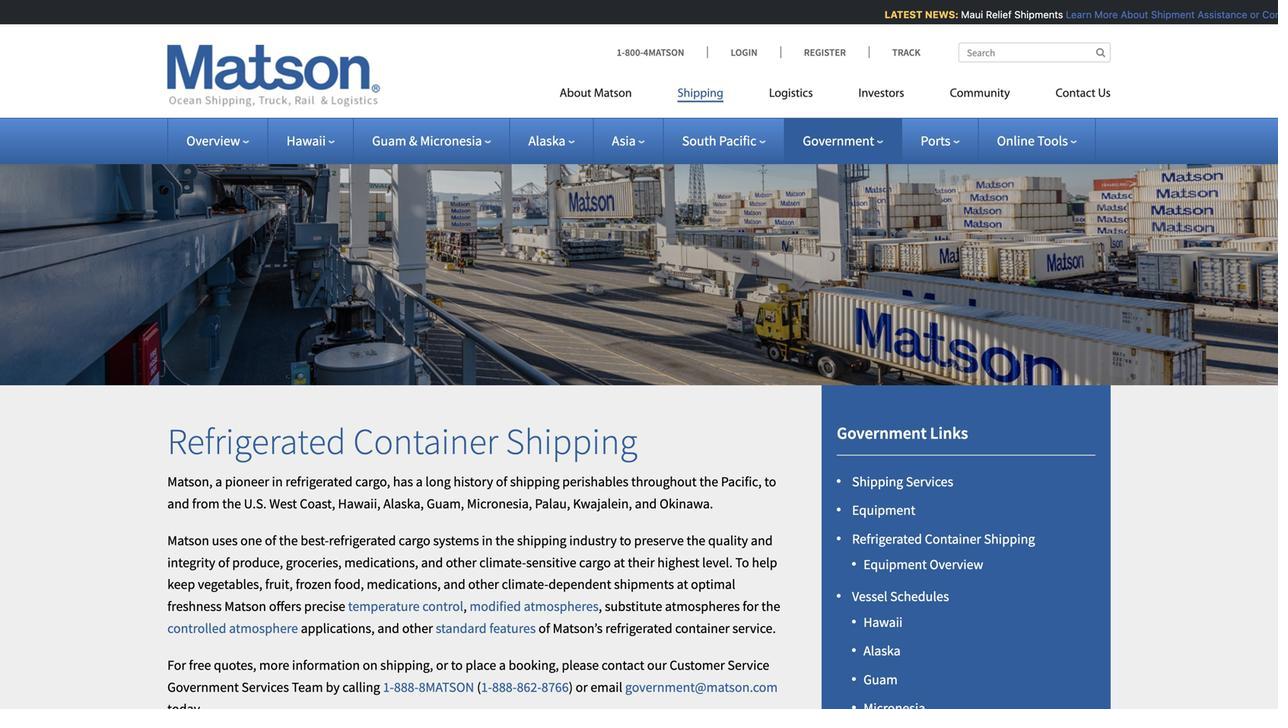 Task type: describe. For each thing, give the bounding box(es) containing it.
government links section
[[803, 386, 1130, 710]]

freshness
[[167, 598, 222, 615]]

latest
[[880, 9, 918, 20]]

logistics
[[769, 88, 813, 100]]

the up highest
[[687, 533, 705, 550]]

temperature control link
[[348, 598, 463, 615]]

services inside government links section
[[906, 473, 953, 491]]

of right one
[[265, 533, 276, 550]]

for
[[743, 598, 759, 615]]

best-
[[301, 533, 329, 550]]

1 vertical spatial hawaii link
[[863, 614, 903, 631]]

refrigerated inside government links section
[[852, 531, 922, 548]]

dependent
[[549, 576, 611, 594]]

0 horizontal spatial hawaii link
[[287, 132, 335, 149]]

latest news: maui relief shipments learn more about shipment assistance or cont
[[880, 9, 1278, 20]]

matson,
[[167, 474, 213, 491]]

service.
[[732, 620, 776, 637]]

asia link
[[612, 132, 645, 149]]

food,
[[334, 576, 364, 594]]

matson uses one of the best-refrigerated cargo systems in the shipping industry to preserve the quality and integrity of produce, groceries, medications, and other climate-sensitive cargo at their highest level. to help keep vegetables, fruit, frozen food, medications, and other climate-dependent shipments at optimal freshness matson offers precise
[[167, 533, 777, 615]]

pacific,
[[721, 474, 762, 491]]

a inside for free quotes, more information on shipping, or to place a booking, please contact our customer service government services team by calling
[[499, 657, 506, 674]]

the down the micronesia,
[[495, 533, 514, 550]]

shipping link
[[655, 80, 746, 111]]

8766
[[541, 679, 569, 696]]

and down throughout
[[635, 495, 657, 513]]

1-888-862-8766 link
[[481, 679, 569, 696]]

0 horizontal spatial refrigerated
[[167, 419, 346, 464]]

investors
[[859, 88, 904, 100]]

learn
[[1061, 9, 1087, 20]]

search image
[[1096, 48, 1105, 57]]

long
[[425, 474, 451, 491]]

micronesia
[[420, 132, 482, 149]]

okinawa.
[[660, 495, 713, 513]]

1 atmospheres from the left
[[524, 598, 599, 615]]

keep
[[167, 576, 195, 594]]

coast,
[[300, 495, 335, 513]]

hawaii,
[[338, 495, 381, 513]]

0 vertical spatial or
[[1245, 9, 1255, 20]]

1 horizontal spatial 1-
[[481, 679, 492, 696]]

calling
[[342, 679, 380, 696]]

equipment for 'equipment' link
[[852, 502, 915, 519]]

1-800-4matson
[[617, 46, 684, 59]]

0 horizontal spatial container
[[353, 419, 498, 464]]

modified atmospheres link
[[470, 598, 599, 615]]

1 horizontal spatial about
[[1116, 9, 1143, 20]]

assistance
[[1193, 9, 1242, 20]]

contact
[[1056, 88, 1095, 100]]

alaska inside government links section
[[863, 643, 901, 660]]

1 horizontal spatial matson
[[224, 598, 266, 615]]

1 vertical spatial at
[[677, 576, 688, 594]]

for
[[167, 657, 186, 674]]

0 horizontal spatial overview
[[186, 132, 240, 149]]

register link
[[780, 46, 869, 59]]

hawaii inside government links section
[[863, 614, 903, 631]]

guam for guam link
[[863, 672, 898, 689]]

free
[[189, 657, 211, 674]]

0 vertical spatial other
[[446, 554, 477, 572]]

0 horizontal spatial alaska link
[[528, 132, 575, 149]]

industry
[[569, 533, 617, 550]]

equipment overview
[[863, 557, 983, 574]]

applications,
[[301, 620, 375, 637]]

login
[[731, 46, 758, 59]]

temperature
[[348, 598, 420, 615]]

controlled atmosphere link
[[167, 620, 298, 637]]

quotes,
[[214, 657, 256, 674]]

cargo,
[[355, 474, 390, 491]]

one
[[240, 533, 262, 550]]

800-
[[625, 46, 643, 59]]

temperature control , modified atmospheres , substitute atmospheres for the controlled atmosphere applications, and other standard features of matson's refrigerated container service.
[[167, 598, 780, 637]]

asia
[[612, 132, 636, 149]]

vessel schedules
[[852, 588, 949, 606]]

alaska,
[[383, 495, 424, 513]]

of inside temperature control , modified atmospheres , substitute atmospheres for the controlled atmosphere applications, and other standard features of matson's refrigerated container service.
[[538, 620, 550, 637]]

2 888- from the left
[[492, 679, 517, 696]]

vessel schedules link
[[852, 588, 949, 606]]

integrity
[[167, 554, 215, 572]]

groceries,
[[286, 554, 342, 572]]

systems
[[433, 533, 479, 550]]

about inside about matson link
[[560, 88, 591, 100]]

or inside for free quotes, more information on shipping, or to place a booking, please contact our customer service government services team by calling
[[436, 657, 448, 674]]

1 vertical spatial medications,
[[367, 576, 441, 594]]

palau,
[[535, 495, 570, 513]]

and up control
[[443, 576, 465, 594]]

overview inside government links section
[[930, 557, 983, 574]]

their
[[628, 554, 655, 572]]

about matson
[[560, 88, 632, 100]]

news:
[[920, 9, 954, 20]]

substitute
[[605, 598, 662, 615]]

container inside government links section
[[925, 531, 981, 548]]

place
[[465, 657, 496, 674]]

1 horizontal spatial alaska link
[[863, 643, 901, 660]]

to
[[735, 554, 749, 572]]

to inside for free quotes, more information on shipping, or to place a booking, please contact our customer service government services team by calling
[[451, 657, 463, 674]]

0 horizontal spatial a
[[215, 474, 222, 491]]

vegetables,
[[198, 576, 262, 594]]

0 vertical spatial medications,
[[344, 554, 418, 572]]

south pacific
[[682, 132, 756, 149]]

about matson link
[[560, 80, 655, 111]]

west
[[269, 495, 297, 513]]

standard
[[436, 620, 487, 637]]

overview link
[[186, 132, 249, 149]]

to inside the matson, a pioneer in refrigerated cargo, has a long history of shipping perishables throughout the pacific, to and from the u.s. west coast, hawaii, alaska, guam, micronesia, palau, kwajalein, and okinawa.
[[764, 474, 776, 491]]

4matson
[[643, 46, 684, 59]]

&
[[409, 132, 417, 149]]

2 vertical spatial or
[[576, 679, 588, 696]]

produce,
[[232, 554, 283, 572]]

shipments
[[614, 576, 674, 594]]

1 vertical spatial matson
[[167, 533, 209, 550]]

government@matson.com
[[625, 679, 778, 696]]

in inside matson uses one of the best-refrigerated cargo systems in the shipping industry to preserve the quality and integrity of produce, groceries, medications, and other climate-sensitive cargo at their highest level. to help keep vegetables, fruit, frozen food, medications, and other climate-dependent shipments at optimal freshness matson offers precise
[[482, 533, 493, 550]]

government for government
[[803, 132, 874, 149]]

shipments
[[1009, 9, 1058, 20]]

control
[[422, 598, 463, 615]]

and up the "help"
[[751, 533, 773, 550]]

862-
[[517, 679, 542, 696]]



Task type: vqa. For each thing, say whether or not it's contained in the screenshot.
scraps
no



Task type: locate. For each thing, give the bounding box(es) containing it.
)
[[569, 679, 573, 696]]

1 horizontal spatial container
[[925, 531, 981, 548]]

online tools
[[997, 132, 1068, 149]]

refrigerated up the coast,
[[286, 474, 353, 491]]

sensitive
[[526, 554, 576, 572]]

matson down 800-
[[594, 88, 632, 100]]

hawaii link down the blue matson logo with ocean, shipping, truck, rail and logistics written beneath it.
[[287, 132, 335, 149]]

1 vertical spatial equipment
[[863, 557, 927, 574]]

atmosphere
[[229, 620, 298, 637]]

1- for 888-
[[383, 679, 394, 696]]

online
[[997, 132, 1035, 149]]

1 vertical spatial or
[[436, 657, 448, 674]]

of inside the matson, a pioneer in refrigerated cargo, has a long history of shipping perishables throughout the pacific, to and from the u.s. west coast, hawaii, alaska, guam, micronesia, palau, kwajalein, and okinawa.
[[496, 474, 507, 491]]

2 horizontal spatial 1-
[[617, 46, 625, 59]]

0 horizontal spatial services
[[242, 679, 289, 696]]

the right for
[[761, 598, 780, 615]]

south
[[682, 132, 716, 149]]

investors link
[[836, 80, 927, 111]]

equipment up vessel schedules
[[863, 557, 927, 574]]

track link
[[869, 46, 921, 59]]

a right place
[[499, 657, 506, 674]]

1 horizontal spatial or
[[576, 679, 588, 696]]

shipping up palau, on the left bottom of page
[[510, 474, 560, 491]]

government up shipping services
[[837, 423, 927, 444]]

standard features link
[[436, 620, 536, 637]]

refrigerated inside matson uses one of the best-refrigerated cargo systems in the shipping industry to preserve the quality and integrity of produce, groceries, medications, and other climate-sensitive cargo at their highest level. to help keep vegetables, fruit, frozen food, medications, and other climate-dependent shipments at optimal freshness matson offers precise
[[329, 533, 396, 550]]

hawaii down vessel
[[863, 614, 903, 631]]

help
[[752, 554, 777, 572]]

links
[[930, 423, 968, 444]]

at
[[614, 554, 625, 572], [677, 576, 688, 594]]

shipping for micronesia,
[[510, 474, 560, 491]]

1 horizontal spatial hawaii link
[[863, 614, 903, 631]]

888- right ( on the left bottom of page
[[492, 679, 517, 696]]

the left best-
[[279, 533, 298, 550]]

, up standard
[[463, 598, 467, 615]]

1 vertical spatial about
[[560, 88, 591, 100]]

2 vertical spatial matson
[[224, 598, 266, 615]]

or left the cont
[[1245, 9, 1255, 20]]

climate- up modified atmospheres link on the bottom
[[502, 576, 549, 594]]

offers
[[269, 598, 301, 615]]

has
[[393, 474, 413, 491]]

1 horizontal spatial in
[[482, 533, 493, 550]]

the left 'u.s.'
[[222, 495, 241, 513]]

shipping up sensitive
[[517, 533, 567, 550]]

relief
[[981, 9, 1007, 20]]

1 horizontal spatial 888-
[[492, 679, 517, 696]]

more
[[1090, 9, 1113, 20]]

1 vertical spatial cargo
[[579, 554, 611, 572]]

blue matson logo with ocean, shipping, truck, rail and logistics written beneath it. image
[[167, 45, 380, 107]]

1 horizontal spatial refrigerated container shipping
[[852, 531, 1035, 548]]

container up long on the bottom of the page
[[353, 419, 498, 464]]

other down systems at the bottom of the page
[[446, 554, 477, 572]]

1 horizontal spatial cargo
[[579, 554, 611, 572]]

to inside matson uses one of the best-refrigerated cargo systems in the shipping industry to preserve the quality and integrity of produce, groceries, medications, and other climate-sensitive cargo at their highest level. to help keep vegetables, fruit, frozen food, medications, and other climate-dependent shipments at optimal freshness matson offers precise
[[619, 533, 631, 550]]

atmospheres up matson's at the left bottom of page
[[524, 598, 599, 615]]

cranes load and offload matson containers from the containership at the terminal. image
[[0, 140, 1278, 386]]

schedules
[[890, 588, 949, 606]]

1 vertical spatial shipping
[[517, 533, 567, 550]]

0 horizontal spatial refrigerated container shipping
[[167, 419, 638, 464]]

to up their
[[619, 533, 631, 550]]

0 horizontal spatial cargo
[[399, 533, 430, 550]]

atmospheres up container
[[665, 598, 740, 615]]

0 horizontal spatial at
[[614, 554, 625, 572]]

equipment link
[[852, 502, 915, 519]]

0 vertical spatial cargo
[[399, 533, 430, 550]]

0 vertical spatial refrigerated container shipping
[[167, 419, 638, 464]]

shipping inside top menu navigation
[[678, 88, 723, 100]]

matson up 'controlled atmosphere' link on the left
[[224, 598, 266, 615]]

1 horizontal spatial refrigerated
[[852, 531, 922, 548]]

Search search field
[[959, 43, 1111, 62]]

our
[[647, 657, 667, 674]]

guam & micronesia
[[372, 132, 482, 149]]

on
[[363, 657, 378, 674]]

the up 'okinawa.'
[[699, 474, 718, 491]]

in inside the matson, a pioneer in refrigerated cargo, has a long history of shipping perishables throughout the pacific, to and from the u.s. west coast, hawaii, alaska, guam, micronesia, palau, kwajalein, and okinawa.
[[272, 474, 283, 491]]

government for government links
[[837, 423, 927, 444]]

medications, up the food,
[[344, 554, 418, 572]]

top menu navigation
[[560, 80, 1111, 111]]

refrigerated inside the matson, a pioneer in refrigerated cargo, has a long history of shipping perishables throughout the pacific, to and from the u.s. west coast, hawaii, alaska, guam, micronesia, palau, kwajalein, and okinawa.
[[286, 474, 353, 491]]

and inside temperature control , modified atmospheres , substitute atmospheres for the controlled atmosphere applications, and other standard features of matson's refrigerated container service.
[[377, 620, 399, 637]]

in up west
[[272, 474, 283, 491]]

shipping
[[510, 474, 560, 491], [517, 533, 567, 550]]

of down modified atmospheres link on the bottom
[[538, 620, 550, 637]]

and down temperature
[[377, 620, 399, 637]]

0 vertical spatial in
[[272, 474, 283, 491]]

to left place
[[451, 657, 463, 674]]

or up 8matson
[[436, 657, 448, 674]]

government down the free
[[167, 679, 239, 696]]

matson
[[594, 88, 632, 100], [167, 533, 209, 550], [224, 598, 266, 615]]

to right pacific,
[[764, 474, 776, 491]]

guam inside government links section
[[863, 672, 898, 689]]

or right )
[[576, 679, 588, 696]]

1-888-8matson ( 1-888-862-8766 ) or email government@matson.com
[[383, 679, 778, 696]]

frozen
[[296, 576, 332, 594]]

hawaii down the blue matson logo with ocean, shipping, truck, rail and logistics written beneath it.
[[287, 132, 326, 149]]

information
[[292, 657, 360, 674]]

1- right calling
[[383, 679, 394, 696]]

of up the micronesia,
[[496, 474, 507, 491]]

of down uses
[[218, 554, 230, 572]]

shipping,
[[380, 657, 433, 674]]

1 vertical spatial refrigerated
[[852, 531, 922, 548]]

quality
[[708, 533, 748, 550]]

the inside temperature control , modified atmospheres , substitute atmospheres for the controlled atmosphere applications, and other standard features of matson's refrigerated container service.
[[761, 598, 780, 615]]

1 vertical spatial overview
[[930, 557, 983, 574]]

1 horizontal spatial alaska
[[863, 643, 901, 660]]

matson inside top menu navigation
[[594, 88, 632, 100]]

0 horizontal spatial 1-
[[383, 679, 394, 696]]

0 horizontal spatial 888-
[[394, 679, 419, 696]]

0 vertical spatial services
[[906, 473, 953, 491]]

vessel
[[852, 588, 887, 606]]

tools
[[1037, 132, 1068, 149]]

0 vertical spatial equipment
[[852, 502, 915, 519]]

contact us link
[[1033, 80, 1111, 111]]

1 , from the left
[[463, 598, 467, 615]]

please
[[562, 657, 599, 674]]

kwajalein,
[[573, 495, 632, 513]]

for free quotes, more information on shipping, or to place a booking, please contact our customer service government services team by calling
[[167, 657, 769, 696]]

and
[[167, 495, 189, 513], [635, 495, 657, 513], [751, 533, 773, 550], [421, 554, 443, 572], [443, 576, 465, 594], [377, 620, 399, 637]]

equipment for equipment overview
[[863, 557, 927, 574]]

0 horizontal spatial in
[[272, 474, 283, 491]]

cargo down industry
[[579, 554, 611, 572]]

booking,
[[509, 657, 559, 674]]

equipment
[[852, 502, 915, 519], [863, 557, 927, 574]]

0 vertical spatial matson
[[594, 88, 632, 100]]

refrigerated container shipping
[[167, 419, 638, 464], [852, 531, 1035, 548]]

government inside for free quotes, more information on shipping, or to place a booking, please contact our customer service government services team by calling
[[167, 679, 239, 696]]

0 vertical spatial refrigerated
[[286, 474, 353, 491]]

container up equipment overview
[[925, 531, 981, 548]]

shipping for sensitive
[[517, 533, 567, 550]]

overview
[[186, 132, 240, 149], [930, 557, 983, 574]]

1 vertical spatial government
[[837, 423, 927, 444]]

at left their
[[614, 554, 625, 572]]

2 vertical spatial to
[[451, 657, 463, 674]]

0 vertical spatial government
[[803, 132, 874, 149]]

community link
[[927, 80, 1033, 111]]

888-
[[394, 679, 419, 696], [492, 679, 517, 696]]

government down top menu navigation
[[803, 132, 874, 149]]

1 vertical spatial climate-
[[502, 576, 549, 594]]

history
[[454, 474, 493, 491]]

1 horizontal spatial ,
[[599, 598, 602, 615]]

0 horizontal spatial atmospheres
[[524, 598, 599, 615]]

services down more at the bottom left of page
[[242, 679, 289, 696]]

ports link
[[921, 132, 960, 149]]

guam,
[[427, 495, 464, 513]]

refrigerated inside temperature control , modified atmospheres , substitute atmospheres for the controlled atmosphere applications, and other standard features of matson's refrigerated container service.
[[605, 620, 672, 637]]

government@matson.com link
[[625, 679, 778, 696]]

refrigerated
[[167, 419, 346, 464], [852, 531, 922, 548]]

shipment
[[1146, 9, 1190, 20]]

optimal
[[691, 576, 735, 594]]

medications,
[[344, 554, 418, 572], [367, 576, 441, 594]]

1-888-8matson link
[[383, 679, 474, 696]]

1 vertical spatial guam
[[863, 672, 898, 689]]

the
[[699, 474, 718, 491], [222, 495, 241, 513], [279, 533, 298, 550], [495, 533, 514, 550], [687, 533, 705, 550], [761, 598, 780, 615]]

equipment overview link
[[863, 557, 983, 574]]

refrigerated down substitute
[[605, 620, 672, 637]]

0 horizontal spatial or
[[436, 657, 448, 674]]

1 vertical spatial alaska link
[[863, 643, 901, 660]]

login link
[[707, 46, 780, 59]]

features
[[489, 620, 536, 637]]

perishables
[[562, 474, 629, 491]]

1 horizontal spatial overview
[[930, 557, 983, 574]]

0 vertical spatial refrigerated
[[167, 419, 346, 464]]

other down temperature control link
[[402, 620, 433, 637]]

cargo
[[399, 533, 430, 550], [579, 554, 611, 572]]

from
[[192, 495, 219, 513]]

1 vertical spatial alaska
[[863, 643, 901, 660]]

1 vertical spatial hawaii
[[863, 614, 903, 631]]

1 horizontal spatial services
[[906, 473, 953, 491]]

1 horizontal spatial a
[[416, 474, 423, 491]]

or
[[1245, 9, 1255, 20], [436, 657, 448, 674], [576, 679, 588, 696]]

medications, up temperature control link
[[367, 576, 441, 594]]

cargo down the alaska,
[[399, 533, 430, 550]]

0 vertical spatial hawaii
[[287, 132, 326, 149]]

0 horizontal spatial alaska
[[528, 132, 566, 149]]

1 horizontal spatial at
[[677, 576, 688, 594]]

2 horizontal spatial or
[[1245, 9, 1255, 20]]

2 vertical spatial other
[[402, 620, 433, 637]]

alaska link down about matson
[[528, 132, 575, 149]]

online tools link
[[997, 132, 1077, 149]]

other inside temperature control , modified atmospheres , substitute atmospheres for the controlled atmosphere applications, and other standard features of matson's refrigerated container service.
[[402, 620, 433, 637]]

team
[[292, 679, 323, 696]]

guam link
[[863, 672, 898, 689]]

0 vertical spatial at
[[614, 554, 625, 572]]

refrigerated container shipping up equipment overview
[[852, 531, 1035, 548]]

1 horizontal spatial guam
[[863, 672, 898, 689]]

alaska up guam link
[[863, 643, 901, 660]]

1- left 4matson
[[617, 46, 625, 59]]

None search field
[[959, 43, 1111, 62]]

more
[[259, 657, 289, 674]]

2 horizontal spatial matson
[[594, 88, 632, 100]]

2 atmospheres from the left
[[665, 598, 740, 615]]

shipping inside the matson, a pioneer in refrigerated cargo, has a long history of shipping perishables throughout the pacific, to and from the u.s. west coast, hawaii, alaska, guam, micronesia, palau, kwajalein, and okinawa.
[[510, 474, 560, 491]]

0 horizontal spatial matson
[[167, 533, 209, 550]]

a up from
[[215, 474, 222, 491]]

by
[[326, 679, 340, 696]]

, down dependent
[[599, 598, 602, 615]]

0 vertical spatial overview
[[186, 132, 240, 149]]

1 horizontal spatial atmospheres
[[665, 598, 740, 615]]

and down systems at the bottom of the page
[[421, 554, 443, 572]]

email
[[591, 679, 622, 696]]

2 horizontal spatial to
[[764, 474, 776, 491]]

controlled
[[167, 620, 226, 637]]

1 horizontal spatial to
[[619, 533, 631, 550]]

contact us
[[1056, 88, 1111, 100]]

services inside for free quotes, more information on shipping, or to place a booking, please contact our customer service government services team by calling
[[242, 679, 289, 696]]

2 , from the left
[[599, 598, 602, 615]]

pioneer
[[225, 474, 269, 491]]

,
[[463, 598, 467, 615], [599, 598, 602, 615]]

refrigerated
[[286, 474, 353, 491], [329, 533, 396, 550], [605, 620, 672, 637]]

1 vertical spatial services
[[242, 679, 289, 696]]

at down highest
[[677, 576, 688, 594]]

refrigerated down 'equipment' link
[[852, 531, 922, 548]]

8matson
[[419, 679, 474, 696]]

matson, a pioneer in refrigerated cargo, has a long history of shipping perishables throughout the pacific, to and from the u.s. west coast, hawaii, alaska, guam, micronesia, palau, kwajalein, and okinawa.
[[167, 474, 776, 513]]

services down links
[[906, 473, 953, 491]]

0 vertical spatial container
[[353, 419, 498, 464]]

government links
[[837, 423, 968, 444]]

logistics link
[[746, 80, 836, 111]]

0 horizontal spatial hawaii
[[287, 132, 326, 149]]

1- down place
[[481, 679, 492, 696]]

0 horizontal spatial about
[[560, 88, 591, 100]]

888- down shipping,
[[394, 679, 419, 696]]

0 vertical spatial to
[[764, 474, 776, 491]]

1 vertical spatial other
[[468, 576, 499, 594]]

2 vertical spatial government
[[167, 679, 239, 696]]

0 horizontal spatial guam
[[372, 132, 406, 149]]

service
[[728, 657, 769, 674]]

hawaii link
[[287, 132, 335, 149], [863, 614, 903, 631]]

refrigerated container shipping up has
[[167, 419, 638, 464]]

0 vertical spatial hawaii link
[[287, 132, 335, 149]]

1 vertical spatial to
[[619, 533, 631, 550]]

0 vertical spatial guam
[[372, 132, 406, 149]]

matson up integrity
[[167, 533, 209, 550]]

1 horizontal spatial hawaii
[[863, 614, 903, 631]]

1 vertical spatial refrigerated container shipping
[[852, 531, 1035, 548]]

cont
[[1257, 9, 1278, 20]]

1 vertical spatial refrigerated
[[329, 533, 396, 550]]

0 horizontal spatial to
[[451, 657, 463, 674]]

0 vertical spatial shipping
[[510, 474, 560, 491]]

refrigerated down hawaii,
[[329, 533, 396, 550]]

and down matson, on the bottom
[[167, 495, 189, 513]]

climate- up the modified at left
[[479, 554, 526, 572]]

0 vertical spatial climate-
[[479, 554, 526, 572]]

micronesia,
[[467, 495, 532, 513]]

guam & micronesia link
[[372, 132, 491, 149]]

hawaii link down vessel
[[863, 614, 903, 631]]

refrigerated up pioneer
[[167, 419, 346, 464]]

government inside section
[[837, 423, 927, 444]]

preserve
[[634, 533, 684, 550]]

other up the modified at left
[[468, 576, 499, 594]]

shipping services
[[852, 473, 953, 491]]

in right systems at the bottom of the page
[[482, 533, 493, 550]]

0 vertical spatial about
[[1116, 9, 1143, 20]]

guam for guam & micronesia
[[372, 132, 406, 149]]

refrigerated container shipping inside government links section
[[852, 531, 1035, 548]]

1- for 800-
[[617, 46, 625, 59]]

0 horizontal spatial ,
[[463, 598, 467, 615]]

1 888- from the left
[[394, 679, 419, 696]]

1 vertical spatial in
[[482, 533, 493, 550]]

0 vertical spatial alaska
[[528, 132, 566, 149]]

a right has
[[416, 474, 423, 491]]

1 vertical spatial container
[[925, 531, 981, 548]]

shipping inside matson uses one of the best-refrigerated cargo systems in the shipping industry to preserve the quality and integrity of produce, groceries, medications, and other climate-sensitive cargo at their highest level. to help keep vegetables, fruit, frozen food, medications, and other climate-dependent shipments at optimal freshness matson offers precise
[[517, 533, 567, 550]]

equipment down shipping services link
[[852, 502, 915, 519]]

alaska down about matson
[[528, 132, 566, 149]]

alaska link up guam link
[[863, 643, 901, 660]]

level.
[[702, 554, 733, 572]]



